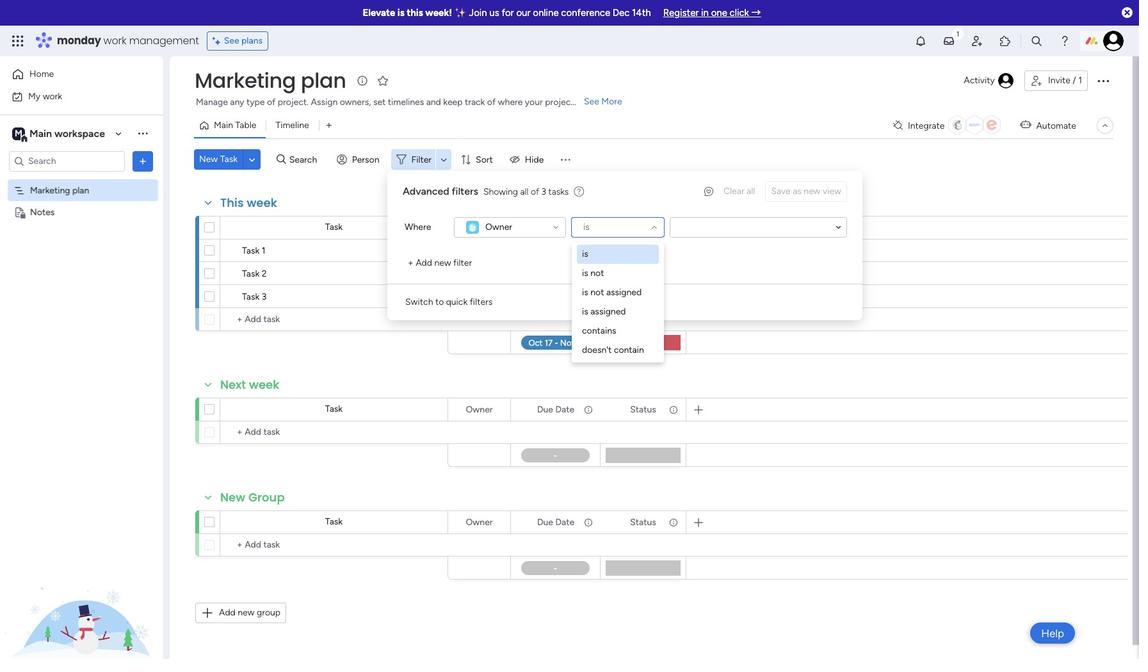 Task type: locate. For each thing, give the bounding box(es) containing it.
is left this
[[398, 7, 405, 19]]

filters right quick
[[470, 297, 493, 308]]

is up 'contains'
[[582, 306, 589, 317]]

1 owner field from the top
[[463, 221, 496, 235]]

activity
[[965, 75, 996, 86]]

main right workspace 'image'
[[29, 127, 52, 139]]

0 vertical spatial 1
[[1079, 75, 1083, 86]]

2 column information image from the left
[[669, 223, 679, 233]]

2 nov from the top
[[545, 269, 560, 278]]

1 not from the top
[[591, 268, 605, 279]]

assign
[[311, 97, 338, 108]]

is down learn more "image"
[[584, 222, 590, 233]]

3 due date from the top
[[538, 517, 575, 528]]

next week
[[220, 377, 280, 393]]

to
[[436, 297, 444, 308]]

work right my
[[43, 91, 62, 102]]

all inside button
[[747, 186, 756, 197]]

2 owner field from the top
[[463, 403, 496, 417]]

1 horizontal spatial of
[[488, 97, 496, 108]]

1
[[1079, 75, 1083, 86], [262, 245, 266, 256]]

1 horizontal spatial add
[[416, 258, 432, 268]]

1 vertical spatial see
[[584, 96, 600, 107]]

Next week field
[[217, 377, 283, 393]]

0 horizontal spatial new
[[199, 154, 218, 165]]

1 horizontal spatial marketing
[[195, 66, 296, 95]]

manage
[[196, 97, 228, 108]]

add new group
[[219, 607, 281, 618]]

search everything image
[[1031, 35, 1044, 47]]

Owner field
[[463, 221, 496, 235], [463, 403, 496, 417], [463, 515, 496, 530]]

monday
[[57, 33, 101, 48]]

Marketing plan field
[[192, 66, 349, 95]]

angle down image
[[249, 155, 255, 164]]

1 due date field from the top
[[534, 221, 578, 235]]

2 status from the top
[[631, 404, 657, 415]]

not up is not assigned
[[591, 268, 605, 279]]

owner field for new group
[[463, 515, 496, 530]]

3 status field from the top
[[627, 515, 660, 530]]

1 vertical spatial 1
[[262, 245, 266, 256]]

0 horizontal spatial main
[[29, 127, 52, 139]]

is for is
[[584, 222, 590, 233]]

1 vertical spatial plan
[[72, 185, 89, 196]]

0 vertical spatial date
[[556, 222, 575, 233]]

owner field for this week
[[463, 221, 496, 235]]

options image for next week due date field
[[583, 399, 592, 421]]

is right 5
[[582, 268, 589, 279]]

1 vertical spatial marketing
[[30, 185, 70, 196]]

nov left 9
[[545, 246, 560, 256]]

week inside this week field
[[247, 195, 277, 211]]

add view image
[[327, 121, 332, 130]]

2 date from the top
[[556, 404, 575, 415]]

0 horizontal spatial all
[[521, 186, 529, 197]]

save as new view
[[772, 186, 842, 197]]

is right 9
[[582, 249, 589, 260]]

marketing plan up type
[[195, 66, 346, 95]]

nov for nov 9
[[545, 246, 560, 256]]

register in one click → link
[[664, 7, 762, 19]]

person
[[352, 154, 380, 165]]

3 status from the top
[[631, 517, 657, 528]]

assigned
[[607, 287, 642, 298], [591, 306, 626, 317]]

of right type
[[267, 97, 276, 108]]

/
[[1073, 75, 1077, 86]]

online
[[533, 7, 559, 19]]

14th
[[632, 7, 651, 19]]

2 status field from the top
[[627, 403, 660, 417]]

3 down 2
[[262, 292, 267, 302]]

home
[[29, 69, 54, 79]]

2 vertical spatial due
[[538, 517, 554, 528]]

0 vertical spatial week
[[247, 195, 277, 211]]

1 vertical spatial new
[[220, 490, 246, 506]]

join
[[469, 7, 487, 19]]

1 vertical spatial status field
[[627, 403, 660, 417]]

main inside button
[[214, 120, 233, 131]]

as
[[793, 186, 802, 197]]

work right monday
[[104, 33, 127, 48]]

new left filter
[[435, 258, 452, 268]]

0 vertical spatial due date
[[538, 222, 575, 233]]

marketing up any
[[195, 66, 296, 95]]

week right this in the top left of the page
[[247, 195, 277, 211]]

1 vertical spatial due
[[538, 404, 554, 415]]

quick
[[446, 297, 468, 308]]

0 vertical spatial see
[[224, 35, 239, 46]]

filters down sort popup button
[[452, 185, 479, 197]]

workspace options image
[[136, 127, 149, 140]]

new inside new task button
[[199, 154, 218, 165]]

Status field
[[627, 221, 660, 235], [627, 403, 660, 417], [627, 515, 660, 530]]

column information image
[[584, 405, 594, 415], [669, 405, 679, 415], [584, 517, 594, 528], [669, 517, 679, 528]]

activity button
[[959, 70, 1020, 91]]

2 due date from the top
[[538, 404, 575, 415]]

nov left 5
[[545, 269, 560, 278]]

0 horizontal spatial add
[[219, 607, 236, 618]]

all right showing
[[521, 186, 529, 197]]

17
[[560, 292, 568, 301]]

date
[[556, 222, 575, 233], [556, 404, 575, 415], [556, 517, 575, 528]]

2 + add task text field from the top
[[227, 538, 442, 553]]

lottie animation element
[[0, 530, 163, 659]]

1 vertical spatial week
[[249, 377, 280, 393]]

new inside new group field
[[220, 490, 246, 506]]

is for is is not
[[582, 249, 589, 260]]

kendall parks image
[[1104, 31, 1125, 51]]

0 vertical spatial owner field
[[463, 221, 496, 235]]

new task
[[199, 154, 238, 165]]

new for new task
[[199, 154, 218, 165]]

3 owner field from the top
[[463, 515, 496, 530]]

1 horizontal spatial work
[[104, 33, 127, 48]]

marketing inside list box
[[30, 185, 70, 196]]

this
[[407, 7, 423, 19]]

1 horizontal spatial new
[[220, 490, 246, 506]]

1 date from the top
[[556, 222, 575, 233]]

1 vertical spatial not
[[591, 287, 605, 298]]

workspace image
[[12, 127, 25, 141]]

workspace
[[54, 127, 105, 139]]

oct 17
[[544, 292, 568, 301]]

status for this week
[[631, 222, 657, 233]]

1 vertical spatial new
[[435, 258, 452, 268]]

new left the group
[[220, 490, 246, 506]]

2 vertical spatial new
[[238, 607, 255, 618]]

1 vertical spatial due date
[[538, 404, 575, 415]]

see for see more
[[584, 96, 600, 107]]

0 vertical spatial not
[[591, 268, 605, 279]]

1 inside invite / 1 button
[[1079, 75, 1083, 86]]

and
[[426, 97, 441, 108]]

main inside workspace selection 'element'
[[29, 127, 52, 139]]

see inside button
[[224, 35, 239, 46]]

new left group
[[238, 607, 255, 618]]

assigned up is assigned
[[607, 287, 642, 298]]

0 horizontal spatial see
[[224, 35, 239, 46]]

1 nov from the top
[[545, 246, 560, 256]]

Due Date field
[[534, 221, 578, 235], [534, 403, 578, 417], [534, 515, 578, 530]]

week right next
[[249, 377, 280, 393]]

due for this week
[[538, 222, 554, 233]]

1 vertical spatial marketing plan
[[30, 185, 89, 196]]

all right clear
[[747, 186, 756, 197]]

not up is assigned
[[591, 287, 605, 298]]

is for is not assigned
[[582, 287, 589, 298]]

0 vertical spatial nov
[[545, 246, 560, 256]]

our
[[517, 7, 531, 19]]

task 1
[[242, 245, 266, 256]]

main workspace
[[29, 127, 105, 139]]

add right +
[[416, 258, 432, 268]]

+ add new filter
[[408, 258, 472, 268]]

v2 search image
[[277, 152, 286, 167]]

my work button
[[8, 86, 138, 107]]

1 status field from the top
[[627, 221, 660, 235]]

0 vertical spatial status field
[[627, 221, 660, 235]]

apps image
[[1000, 35, 1012, 47]]

options image for status field related to new group
[[668, 512, 677, 533]]

5
[[562, 269, 567, 278]]

week inside next week field
[[249, 377, 280, 393]]

due for new group
[[538, 517, 554, 528]]

0 vertical spatial 3
[[542, 186, 547, 197]]

project.
[[278, 97, 309, 108]]

new for new group
[[220, 490, 246, 506]]

0 horizontal spatial column information image
[[584, 223, 594, 233]]

timeline button
[[266, 115, 319, 136]]

invite
[[1049, 75, 1071, 86]]

0 vertical spatial due
[[538, 222, 554, 233]]

main left table
[[214, 120, 233, 131]]

filters inside button
[[470, 297, 493, 308]]

work inside button
[[43, 91, 62, 102]]

status for next week
[[631, 404, 657, 415]]

help button
[[1031, 623, 1076, 644]]

0 horizontal spatial 3
[[262, 292, 267, 302]]

owner field for next week
[[463, 403, 496, 417]]

1 horizontal spatial 3
[[542, 186, 547, 197]]

is for is assigned
[[582, 306, 589, 317]]

1 horizontal spatial column information image
[[669, 223, 679, 233]]

register
[[664, 7, 699, 19]]

assigned down is not assigned
[[591, 306, 626, 317]]

1 horizontal spatial all
[[747, 186, 756, 197]]

0 vertical spatial new
[[199, 154, 218, 165]]

0 vertical spatial work
[[104, 33, 127, 48]]

plan
[[301, 66, 346, 95], [72, 185, 89, 196]]

3 date from the top
[[556, 517, 575, 528]]

of right track on the top of the page
[[488, 97, 496, 108]]

1 due from the top
[[538, 222, 554, 233]]

1 vertical spatial owner field
[[463, 403, 496, 417]]

2 all from the left
[[521, 186, 529, 197]]

1 all from the left
[[747, 186, 756, 197]]

options image
[[136, 155, 149, 168], [493, 399, 502, 421], [668, 399, 677, 421], [493, 512, 502, 533]]

1 vertical spatial date
[[556, 404, 575, 415]]

workspace selection element
[[12, 126, 107, 143]]

group
[[257, 607, 281, 618]]

due date for new group
[[538, 517, 575, 528]]

due
[[538, 222, 554, 233], [538, 404, 554, 415], [538, 517, 554, 528]]

1 up 2
[[262, 245, 266, 256]]

column information image
[[584, 223, 594, 233], [669, 223, 679, 233]]

task
[[220, 154, 238, 165], [325, 222, 343, 233], [242, 245, 260, 256], [242, 268, 260, 279], [242, 292, 260, 302], [325, 404, 343, 415], [325, 516, 343, 527]]

option
[[0, 179, 163, 181]]

owner for new group
[[466, 517, 493, 528]]

column information image up is is not
[[584, 223, 594, 233]]

v2 user feedback image
[[705, 185, 714, 198]]

0 horizontal spatial marketing
[[30, 185, 70, 196]]

marketing
[[195, 66, 296, 95], [30, 185, 70, 196]]

1 status from the top
[[631, 222, 657, 233]]

add left group
[[219, 607, 236, 618]]

week!
[[426, 7, 452, 19]]

it
[[665, 245, 670, 256]]

0 vertical spatial + add task text field
[[227, 425, 442, 440]]

due date field for this week
[[534, 221, 578, 235]]

0 vertical spatial assigned
[[607, 287, 642, 298]]

plan up the assign
[[301, 66, 346, 95]]

✨
[[455, 7, 467, 19]]

collapse board header image
[[1101, 120, 1111, 131]]

1 due date from the top
[[538, 222, 575, 233]]

all
[[747, 186, 756, 197], [521, 186, 529, 197]]

not inside is is not
[[591, 268, 605, 279]]

see left "more"
[[584, 96, 600, 107]]

on
[[652, 245, 663, 256]]

main table button
[[194, 115, 266, 136]]

options image
[[1096, 73, 1112, 88], [583, 399, 592, 421], [583, 512, 592, 533], [668, 512, 677, 533]]

1 horizontal spatial new
[[435, 258, 452, 268]]

2 due date field from the top
[[534, 403, 578, 417]]

1 column information image from the left
[[584, 223, 594, 233]]

2 due from the top
[[538, 404, 554, 415]]

0 horizontal spatial 1
[[262, 245, 266, 256]]

1 vertical spatial work
[[43, 91, 62, 102]]

see left plans
[[224, 35, 239, 46]]

0 horizontal spatial work
[[43, 91, 62, 102]]

column information image up it
[[669, 223, 679, 233]]

3
[[542, 186, 547, 197], [262, 292, 267, 302]]

marketing up 'notes'
[[30, 185, 70, 196]]

1 horizontal spatial 1
[[1079, 75, 1083, 86]]

2 vertical spatial due date field
[[534, 515, 578, 530]]

set
[[373, 97, 386, 108]]

see plans
[[224, 35, 263, 46]]

new down the main table button
[[199, 154, 218, 165]]

2 vertical spatial owner field
[[463, 515, 496, 530]]

2 vertical spatial due date
[[538, 517, 575, 528]]

1 right /
[[1079, 75, 1083, 86]]

1 horizontal spatial see
[[584, 96, 600, 107]]

owner for next week
[[466, 404, 493, 415]]

private board image
[[13, 206, 26, 218]]

0 vertical spatial plan
[[301, 66, 346, 95]]

of left tasks
[[531, 186, 540, 197]]

1 vertical spatial due date field
[[534, 403, 578, 417]]

list box
[[0, 177, 163, 396]]

new for view
[[804, 186, 821, 197]]

invite / 1
[[1049, 75, 1083, 86]]

0 vertical spatial filters
[[452, 185, 479, 197]]

due date
[[538, 222, 575, 233], [538, 404, 575, 415], [538, 517, 575, 528]]

autopilot image
[[1021, 117, 1032, 133]]

1 vertical spatial filters
[[470, 297, 493, 308]]

track
[[465, 97, 485, 108]]

1 horizontal spatial marketing plan
[[195, 66, 346, 95]]

1 vertical spatial status
[[631, 404, 657, 415]]

invite members image
[[971, 35, 984, 47]]

week for this week
[[247, 195, 277, 211]]

working
[[617, 245, 650, 256]]

is assigned
[[582, 306, 626, 317]]

1 vertical spatial 3
[[262, 292, 267, 302]]

Search field
[[286, 151, 325, 169]]

show board description image
[[355, 74, 371, 87]]

2 vertical spatial date
[[556, 517, 575, 528]]

learn more image
[[574, 186, 585, 198]]

0 vertical spatial new
[[804, 186, 821, 197]]

nov 9
[[545, 246, 567, 256]]

for
[[502, 7, 514, 19]]

3 left tasks
[[542, 186, 547, 197]]

main
[[214, 120, 233, 131], [29, 127, 52, 139]]

0 vertical spatial due date field
[[534, 221, 578, 235]]

2 horizontal spatial new
[[804, 186, 821, 197]]

3 due from the top
[[538, 517, 554, 528]]

+ Add task text field
[[227, 425, 442, 440], [227, 538, 442, 553]]

is right '17'
[[582, 287, 589, 298]]

1 horizontal spatial main
[[214, 120, 233, 131]]

2 vertical spatial status field
[[627, 515, 660, 530]]

work for my
[[43, 91, 62, 102]]

main table
[[214, 120, 257, 131]]

2 horizontal spatial of
[[531, 186, 540, 197]]

any
[[230, 97, 244, 108]]

work
[[104, 33, 127, 48], [43, 91, 62, 102]]

new right as
[[804, 186, 821, 197]]

plan down search in workspace field on the top of page
[[72, 185, 89, 196]]

add
[[416, 258, 432, 268], [219, 607, 236, 618]]

1 vertical spatial add
[[219, 607, 236, 618]]

marketing plan up 'notes'
[[30, 185, 89, 196]]

2 vertical spatial status
[[631, 517, 657, 528]]

1 vertical spatial nov
[[545, 269, 560, 278]]

working on it
[[617, 245, 670, 256]]

status field for this week
[[627, 221, 660, 235]]

+ Add task text field
[[227, 312, 442, 327]]

0 vertical spatial status
[[631, 222, 657, 233]]

3 due date field from the top
[[534, 515, 578, 530]]

list box containing marketing plan
[[0, 177, 163, 396]]

1 vertical spatial + add task text field
[[227, 538, 442, 553]]

+ add new filter button
[[403, 253, 478, 274]]



Task type: vqa. For each thing, say whether or not it's contained in the screenshot.
second Column information icon from the bottom of the page
yes



Task type: describe. For each thing, give the bounding box(es) containing it.
0 vertical spatial marketing
[[195, 66, 296, 95]]

hide
[[525, 154, 544, 165]]

timelines
[[388, 97, 424, 108]]

status for new group
[[631, 517, 657, 528]]

add to favorites image
[[377, 74, 390, 87]]

timeline
[[276, 120, 309, 131]]

where
[[405, 222, 431, 233]]

new group
[[220, 490, 285, 506]]

elevate is this week! ✨ join us for our online conference dec 14th
[[363, 7, 651, 19]]

stands.
[[577, 97, 605, 108]]

this week
[[220, 195, 277, 211]]

hide button
[[505, 149, 552, 170]]

is is not
[[582, 249, 605, 279]]

monday work management
[[57, 33, 199, 48]]

switch to quick filters button
[[400, 292, 498, 313]]

2 not from the top
[[591, 287, 605, 298]]

column information image for due date
[[584, 223, 594, 233]]

menu image
[[560, 153, 572, 166]]

dec
[[613, 7, 630, 19]]

task 3
[[242, 292, 267, 302]]

showing
[[484, 186, 518, 197]]

advanced filters showing all of 3 tasks
[[403, 185, 569, 197]]

my
[[28, 91, 41, 102]]

add new group button
[[195, 603, 286, 623]]

doesn't
[[582, 345, 612, 356]]

due for next week
[[538, 404, 554, 415]]

all inside advanced filters showing all of 3 tasks
[[521, 186, 529, 197]]

save as new view button
[[766, 181, 848, 202]]

doesn't contain
[[582, 345, 644, 356]]

dapulse integrations image
[[894, 121, 903, 130]]

this
[[220, 195, 244, 211]]

m
[[15, 128, 22, 139]]

notes
[[30, 207, 55, 218]]

automate
[[1037, 120, 1077, 131]]

arrow down image
[[436, 152, 452, 167]]

0 horizontal spatial of
[[267, 97, 276, 108]]

nov 5
[[545, 269, 567, 278]]

type
[[247, 97, 265, 108]]

sort button
[[456, 149, 501, 170]]

my work
[[28, 91, 62, 102]]

2
[[262, 268, 267, 279]]

filter
[[454, 258, 472, 268]]

due date field for next week
[[534, 403, 578, 417]]

due date for next week
[[538, 404, 575, 415]]

see for see plans
[[224, 35, 239, 46]]

column information image for status
[[669, 223, 679, 233]]

your
[[525, 97, 543, 108]]

Search in workspace field
[[27, 154, 107, 169]]

→
[[752, 7, 762, 19]]

clear all button
[[719, 181, 761, 202]]

new task button
[[194, 149, 243, 170]]

owner for this week
[[466, 222, 493, 233]]

filter button
[[391, 149, 452, 170]]

project
[[545, 97, 574, 108]]

task 2
[[242, 268, 267, 279]]

switch
[[406, 297, 433, 308]]

1 vertical spatial assigned
[[591, 306, 626, 317]]

conference
[[561, 7, 611, 19]]

date for this week
[[556, 222, 575, 233]]

select product image
[[12, 35, 24, 47]]

see more link
[[583, 95, 624, 108]]

where
[[498, 97, 523, 108]]

contain
[[614, 345, 644, 356]]

of inside advanced filters showing all of 3 tasks
[[531, 186, 540, 197]]

week for next week
[[249, 377, 280, 393]]

v2 done deadline image
[[516, 268, 526, 280]]

owners,
[[340, 97, 371, 108]]

3 inside advanced filters showing all of 3 tasks
[[542, 186, 547, 197]]

lottie animation image
[[0, 530, 163, 659]]

due date field for new group
[[534, 515, 578, 530]]

management
[[129, 33, 199, 48]]

group
[[249, 490, 285, 506]]

1 horizontal spatial plan
[[301, 66, 346, 95]]

switch to quick filters
[[406, 297, 493, 308]]

0 horizontal spatial new
[[238, 607, 255, 618]]

help image
[[1059, 35, 1072, 47]]

main for main workspace
[[29, 127, 52, 139]]

save
[[772, 186, 791, 197]]

notifications image
[[915, 35, 928, 47]]

New Group field
[[217, 490, 288, 506]]

contains
[[582, 325, 617, 336]]

see plans button
[[207, 31, 269, 51]]

status field for new group
[[627, 515, 660, 530]]

0 horizontal spatial marketing plan
[[30, 185, 89, 196]]

view
[[823, 186, 842, 197]]

This week field
[[217, 195, 281, 211]]

plans
[[242, 35, 263, 46]]

is not assigned
[[582, 287, 642, 298]]

tasks
[[549, 186, 569, 197]]

inbox image
[[943, 35, 956, 47]]

keep
[[444, 97, 463, 108]]

work for monday
[[104, 33, 127, 48]]

date for next week
[[556, 404, 575, 415]]

new for filter
[[435, 258, 452, 268]]

task inside button
[[220, 154, 238, 165]]

advanced
[[403, 185, 450, 197]]

0 vertical spatial marketing plan
[[195, 66, 346, 95]]

table
[[235, 120, 257, 131]]

main for main table
[[214, 120, 233, 131]]

0 horizontal spatial plan
[[72, 185, 89, 196]]

9
[[562, 246, 567, 256]]

filter
[[412, 154, 432, 165]]

sort
[[476, 154, 493, 165]]

1 + add task text field from the top
[[227, 425, 442, 440]]

due date for this week
[[538, 222, 575, 233]]

options image for due date field for new group
[[583, 512, 592, 533]]

manage any type of project. assign owners, set timelines and keep track of where your project stands.
[[196, 97, 605, 108]]

nov for nov 5
[[545, 269, 560, 278]]

date for new group
[[556, 517, 575, 528]]

+
[[408, 258, 414, 268]]

oct
[[544, 292, 558, 301]]

1 image
[[953, 26, 964, 41]]

register in one click →
[[664, 7, 762, 19]]

elevate
[[363, 7, 395, 19]]

help
[[1042, 627, 1065, 640]]

see more
[[584, 96, 623, 107]]

status field for next week
[[627, 403, 660, 417]]

stuck
[[632, 291, 655, 302]]

click
[[730, 7, 750, 19]]

next
[[220, 377, 246, 393]]

integrate
[[909, 120, 945, 131]]

0 vertical spatial add
[[416, 258, 432, 268]]

person button
[[332, 149, 387, 170]]



